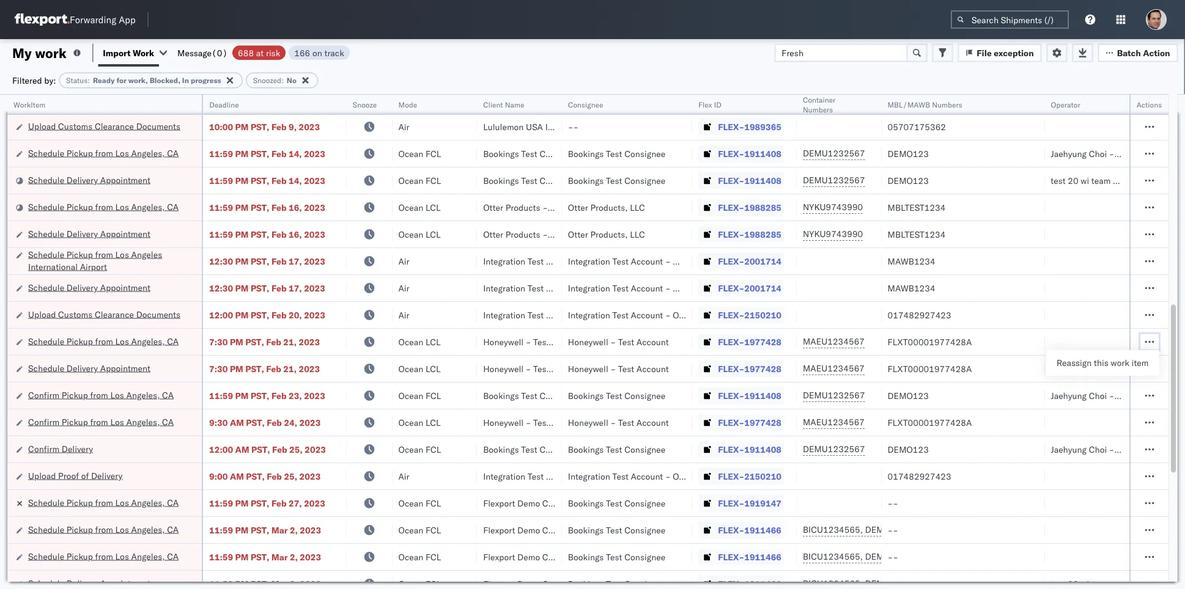 Task type: locate. For each thing, give the bounding box(es) containing it.
2 vertical spatial 1977428
[[745, 418, 782, 428]]

2 upload customs clearance documents link from the top
[[28, 309, 181, 321]]

angeles
[[131, 249, 162, 260]]

pickup inside schedule pickup from los angeles international airport
[[67, 249, 93, 260]]

0 vertical spatial otter products, llc
[[568, 202, 645, 213]]

upload left the proof
[[28, 471, 56, 482]]

2 2150210 from the top
[[745, 472, 782, 482]]

flex-2001714 button
[[699, 253, 785, 270], [699, 253, 785, 270], [699, 280, 785, 297], [699, 280, 785, 297]]

1 vertical spatial digital
[[708, 283, 733, 294]]

0 vertical spatial demo
[[518, 498, 540, 509]]

-
[[666, 95, 671, 105], [568, 121, 574, 132], [574, 121, 579, 132], [543, 202, 548, 213], [543, 229, 548, 240], [666, 256, 671, 267], [666, 283, 671, 294], [581, 310, 586, 321], [666, 310, 671, 321], [526, 337, 531, 348], [611, 337, 616, 348], [526, 364, 531, 375], [611, 364, 616, 375], [526, 418, 531, 428], [611, 418, 616, 428], [581, 472, 586, 482], [666, 472, 671, 482], [888, 498, 894, 509], [894, 498, 899, 509], [888, 525, 894, 536], [894, 525, 899, 536], [888, 552, 894, 563], [894, 552, 899, 563]]

9 flex- from the top
[[719, 310, 745, 321]]

0 vertical spatial confirm pickup from los angeles, ca button
[[28, 390, 174, 403]]

los for first the schedule pickup from los angeles, ca link from the bottom of the page
[[115, 552, 129, 562]]

customs for 12:00 pm pst, feb 20, 2023
[[58, 309, 93, 320]]

flex id
[[699, 100, 722, 109]]

demo123 for confirm pickup from los angeles, ca
[[888, 391, 929, 401]]

1 mbltest1234 from the top
[[888, 202, 946, 213]]

1 flex-1977428 from the top
[[719, 337, 782, 348]]

2 flxt00001977428a from the top
[[888, 364, 973, 375]]

resize handle column header
[[187, 95, 202, 590], [332, 95, 347, 590], [378, 95, 393, 590], [463, 95, 477, 590], [548, 95, 562, 590], [678, 95, 693, 590], [783, 95, 797, 590], [867, 95, 882, 590], [1031, 95, 1045, 590], [1116, 95, 1130, 590], [1155, 95, 1169, 590]]

0 vertical spatial customs
[[58, 121, 93, 132]]

flex-2150210 button
[[699, 307, 785, 324], [699, 307, 785, 324], [699, 468, 785, 486], [699, 468, 785, 486]]

1 vertical spatial mawb1234
[[888, 283, 936, 294]]

1 horizontal spatial :
[[282, 76, 284, 85]]

7:30 down "12:00 pm pst, feb 20, 2023"
[[209, 337, 228, 348]]

1 vertical spatial mar
[[272, 552, 288, 563]]

upload for 9:00 am pst, feb 25, 2023
[[28, 471, 56, 482]]

los inside schedule pickup from los angeles international airport
[[115, 249, 129, 260]]

0 vertical spatial clearance
[[95, 121, 134, 132]]

2 flexport from the top
[[484, 525, 516, 536]]

4 air from the top
[[399, 310, 410, 321]]

reassign
[[1057, 358, 1092, 369]]

: left no at the left of page
[[282, 76, 284, 85]]

am right 9:30
[[230, 418, 244, 428]]

schedule for schedule pickup from los angeles, ca button related to 11:59 pm pst, mar 2, 2023
[[28, 525, 64, 535]]

1 vertical spatial upload
[[28, 309, 56, 320]]

4 flex- from the top
[[719, 175, 745, 186]]

0 vertical spatial flex-2001714
[[719, 256, 782, 267]]

1 vertical spatial 1977428
[[745, 364, 782, 375]]

1 11:59 pm pst, feb 14, 2023 from the top
[[209, 148, 325, 159]]

1 vertical spatial maeu1234567
[[803, 363, 865, 374]]

1 clearance from the top
[[95, 121, 134, 132]]

4 schedule delivery appointment from the top
[[28, 363, 150, 374]]

1 upload customs clearance documents link from the top
[[28, 120, 181, 132]]

1977428 for confirm pickup from los angeles, ca
[[745, 418, 782, 428]]

3 flex- from the top
[[719, 148, 745, 159]]

4 resize handle column header from the left
[[463, 95, 477, 590]]

4 1911408 from the top
[[745, 445, 782, 455]]

1 vertical spatial otter products - test account
[[484, 229, 601, 240]]

ocean fcl
[[399, 95, 441, 105], [399, 148, 441, 159], [399, 175, 441, 186], [399, 391, 441, 401], [399, 445, 441, 455], [399, 498, 441, 509], [399, 525, 441, 536], [399, 552, 441, 563]]

confirm delivery button down by: at left
[[28, 93, 93, 107]]

2 schedule delivery appointment button from the top
[[28, 228, 150, 241]]

7 ocean fcl from the top
[[399, 525, 441, 536]]

flex-1911408 for confirm pickup from los angeles, ca
[[719, 391, 782, 401]]

11 ocean from the top
[[399, 498, 424, 509]]

2 vertical spatial maeu1234567
[[803, 417, 865, 428]]

1 vertical spatial flex-2001714
[[719, 283, 782, 294]]

nyku9743990 for confirm delivery
[[803, 94, 864, 105]]

2 vertical spatial flexport demo consignee
[[484, 552, 584, 563]]

0 vertical spatial digital
[[708, 256, 733, 267]]

air
[[399, 121, 410, 132], [399, 256, 410, 267], [399, 283, 410, 294], [399, 310, 410, 321], [399, 472, 410, 482]]

upload customs clearance documents button for 12:00 pm pst, feb 20, 2023
[[28, 309, 181, 322]]

017482927423 for 12:00 pm pst, feb 20, 2023
[[888, 310, 952, 321]]

2 vertical spatial upload
[[28, 471, 56, 482]]

0 vertical spatial 11:59 pm pst, feb 16, 2023
[[209, 202, 325, 213]]

work up by: at left
[[35, 44, 67, 61]]

1 vertical spatial western
[[673, 283, 705, 294]]

05707175362
[[888, 121, 947, 132]]

customs down airport
[[58, 309, 93, 320]]

1911408 for confirm pickup from los angeles, ca
[[745, 391, 782, 401]]

2 17, from the top
[[289, 283, 302, 294]]

international
[[28, 262, 78, 272]]

1 vertical spatial clearance
[[95, 309, 134, 320]]

bicu1234565, for schedule pickup from los angeles, ca
[[803, 552, 864, 563]]

schedule for 3rd schedule delivery appointment button from the bottom of the page
[[28, 282, 64, 293]]

for
[[117, 76, 127, 85]]

resize handle column header for client name button
[[548, 95, 562, 590]]

11:59
[[209, 148, 233, 159], [209, 175, 233, 186], [209, 202, 233, 213], [209, 229, 233, 240], [209, 391, 233, 401], [209, 498, 233, 509], [209, 525, 233, 536], [209, 552, 233, 563]]

this
[[1095, 358, 1109, 369]]

0 vertical spatial 25,
[[290, 445, 303, 455]]

am down 9:30 am pst, feb 24, 2023
[[235, 445, 249, 455]]

21, up 23,
[[284, 364, 297, 375]]

3 1911408 from the top
[[745, 391, 782, 401]]

actions
[[1138, 100, 1163, 109]]

0 vertical spatial 11:59 pm pst, mar 2, 2023
[[209, 525, 321, 536]]

1 vertical spatial 1988285
[[745, 229, 782, 240]]

confirm delivery for 12:00 am pst, feb 25, 2023
[[28, 444, 93, 455]]

1 vertical spatial work
[[1112, 358, 1130, 369]]

1 1911466 from the top
[[745, 525, 782, 536]]

7:30 up 9:30
[[209, 364, 228, 375]]

los for 6th the schedule pickup from los angeles, ca link from the bottom
[[115, 148, 129, 158]]

schedule pickup from los angeles, ca button for 11:59 pm pst, feb 16, 2023
[[28, 201, 179, 214]]

3 schedule delivery appointment button from the top
[[28, 282, 150, 295]]

2 vertical spatial bicu1234565, demu1232567
[[803, 579, 928, 590]]

upload customs clearance documents button down workitem button
[[28, 120, 181, 134]]

0 vertical spatial otter products - test account
[[484, 202, 601, 213]]

7 resize handle column header from the left
[[783, 95, 797, 590]]

1 vertical spatial 12:30 pm pst, feb 17, 2023
[[209, 283, 325, 294]]

from inside schedule pickup from los angeles international airport
[[95, 249, 113, 260]]

0 vertical spatial 1911466
[[745, 525, 782, 536]]

1 vertical spatial 2150210
[[745, 472, 782, 482]]

1 documents from the top
[[136, 121, 181, 132]]

1 ocean lcl from the top
[[399, 202, 441, 213]]

0 vertical spatial 2,
[[290, 525, 298, 536]]

0 vertical spatial 17,
[[289, 256, 302, 267]]

0 vertical spatial 7:30
[[209, 337, 228, 348]]

proof
[[58, 471, 79, 482]]

2 confirm pickup from los angeles, ca link from the top
[[28, 416, 174, 429]]

0 vertical spatial integration test account - western digital
[[568, 256, 733, 267]]

my work
[[12, 44, 67, 61]]

1 vertical spatial 21,
[[284, 364, 297, 375]]

0 vertical spatial upload
[[28, 121, 56, 132]]

0 vertical spatial confirm pickup from los angeles, ca link
[[28, 390, 174, 402]]

2 1911408 from the top
[[745, 175, 782, 186]]

upload inside 'button'
[[28, 471, 56, 482]]

0 vertical spatial llc
[[630, 202, 645, 213]]

1 vertical spatial 7:30
[[209, 364, 228, 375]]

1 customs from the top
[[58, 121, 93, 132]]

customs for 10:00 pm pst, feb 9, 2023
[[58, 121, 93, 132]]

1 vertical spatial demo
[[518, 525, 540, 536]]

7:30 pm pst, feb 21, 2023 down "12:00 pm pst, feb 20, 2023"
[[209, 337, 320, 348]]

bicu1234565, demu1232567 for schedule pickup from los angeles, ca
[[803, 552, 928, 563]]

0 vertical spatial 2150210
[[745, 310, 782, 321]]

appointment for nyku9743990
[[100, 229, 150, 239]]

lcl
[[426, 202, 441, 213], [426, 229, 441, 240], [426, 337, 441, 348], [426, 364, 441, 375], [426, 418, 441, 428]]

bookings test consignee
[[484, 148, 581, 159], [568, 148, 666, 159], [484, 175, 581, 186], [568, 175, 666, 186], [484, 391, 581, 401], [568, 391, 666, 401], [484, 445, 581, 455], [568, 445, 666, 455], [568, 498, 666, 509], [568, 525, 666, 536], [568, 552, 666, 563]]

schedule
[[28, 148, 64, 158], [28, 175, 64, 185], [28, 202, 64, 212], [28, 229, 64, 239], [28, 249, 64, 260], [28, 282, 64, 293], [28, 336, 64, 347], [28, 363, 64, 374], [28, 498, 64, 509], [28, 525, 64, 535], [28, 552, 64, 562], [28, 579, 64, 589]]

4 demo123 from the top
[[888, 445, 929, 455]]

documents down angeles
[[136, 309, 181, 320]]

12:00
[[209, 310, 233, 321], [209, 445, 233, 455]]

2 vertical spatial am
[[230, 472, 244, 482]]

schedule delivery appointment link for demu1232567
[[28, 174, 150, 186]]

1 vertical spatial 2001714
[[745, 283, 782, 294]]

file exception
[[977, 47, 1035, 58]]

am right 9:00
[[230, 472, 244, 482]]

numbers up '05707175362'
[[933, 100, 963, 109]]

schedule inside schedule pickup from los angeles international airport
[[28, 249, 64, 260]]

1 demo from the top
[[518, 498, 540, 509]]

schedule delivery appointment button for demu1232567
[[28, 174, 150, 188]]

angeles,
[[131, 148, 165, 158], [131, 202, 165, 212], [131, 336, 165, 347], [126, 390, 160, 401], [126, 417, 160, 428], [131, 498, 165, 509], [131, 525, 165, 535], [131, 552, 165, 562]]

flex-1977428
[[719, 337, 782, 348], [719, 364, 782, 375], [719, 418, 782, 428]]

am for 12:00
[[235, 445, 249, 455]]

3 upload from the top
[[28, 471, 56, 482]]

lcl for confirm pickup from los angeles, ca
[[426, 418, 441, 428]]

3 ocean from the top
[[399, 175, 424, 186]]

23,
[[289, 391, 302, 401]]

9,
[[289, 121, 297, 132]]

0 vertical spatial 7:30 pm pst, feb 21, 2023
[[209, 337, 320, 348]]

lcl for schedule delivery appointment
[[426, 364, 441, 375]]

0 vertical spatial western
[[673, 256, 705, 267]]

1911408 for schedule delivery appointment
[[745, 175, 782, 186]]

0 vertical spatial 11:59 pm pst, feb 14, 2023
[[209, 148, 325, 159]]

flxt00001977428a for confirm pickup from los angeles, ca
[[888, 418, 973, 428]]

resize handle column header for workitem button
[[187, 95, 202, 590]]

25, down 24,
[[290, 445, 303, 455]]

1 vertical spatial 1911466
[[745, 552, 782, 563]]

1 schedule pickup from los angeles, ca button from the top
[[28, 147, 179, 161]]

schedule pickup from los angeles, ca for schedule pickup from los angeles, ca button associated with 11:59 pm pst, feb 16, 2023
[[28, 202, 179, 212]]

4 schedule pickup from los angeles, ca link from the top
[[28, 497, 179, 509]]

confirm delivery link down by: at left
[[28, 93, 93, 106]]

schedule for 4th schedule delivery appointment button
[[28, 363, 64, 374]]

1 mawb1234 from the top
[[888, 256, 936, 267]]

7:30
[[209, 337, 228, 348], [209, 364, 228, 375]]

schedule for schedule pickup from los angeles, ca button associated with 11:59 pm pst, feb 16, 2023
[[28, 202, 64, 212]]

1 horizontal spatial work
[[1112, 358, 1130, 369]]

0 vertical spatial 21,
[[284, 337, 297, 348]]

1 1977428 from the top
[[745, 337, 782, 348]]

2 confirm from the top
[[28, 390, 59, 401]]

confirm delivery link for 12:00
[[28, 443, 93, 456]]

schedule delivery appointment for nyku9743990
[[28, 229, 150, 239]]

schedule delivery appointment button for bicu1234565, demu1232567
[[28, 578, 150, 590]]

2 vertical spatial nyku9743990
[[803, 229, 864, 240]]

schedule pickup from los angeles, ca button for 11:59 pm pst, feb 14, 2023
[[28, 147, 179, 161]]

12 schedule from the top
[[28, 579, 64, 589]]

2 schedule from the top
[[28, 175, 64, 185]]

1 vertical spatial am
[[235, 445, 249, 455]]

0 vertical spatial flxt00001977428a
[[888, 337, 973, 348]]

0 vertical spatial mbltest1234
[[888, 202, 946, 213]]

clearance for 12:00 pm pst, feb 20, 2023
[[95, 309, 134, 320]]

1 vertical spatial upload customs clearance documents
[[28, 309, 181, 320]]

0 vertical spatial flex-2150210
[[719, 310, 782, 321]]

upload down the 'workitem'
[[28, 121, 56, 132]]

0 vertical spatial am
[[230, 418, 244, 428]]

flex-
[[719, 95, 745, 105], [719, 121, 745, 132], [719, 148, 745, 159], [719, 175, 745, 186], [719, 202, 745, 213], [719, 229, 745, 240], [719, 256, 745, 267], [719, 283, 745, 294], [719, 310, 745, 321], [719, 337, 745, 348], [719, 364, 745, 375], [719, 391, 745, 401], [719, 418, 745, 428], [719, 445, 745, 455], [719, 472, 745, 482], [719, 498, 745, 509], [719, 525, 745, 536], [719, 552, 745, 563]]

forwarding
[[70, 14, 116, 25]]

0 vertical spatial 12:30
[[209, 256, 233, 267]]

batch action button
[[1099, 44, 1179, 62]]

inc.
[[546, 121, 560, 132]]

upload customs clearance documents button
[[28, 120, 181, 134], [28, 309, 181, 322]]

2 vertical spatial flexport
[[484, 552, 516, 563]]

1 vertical spatial 16,
[[289, 229, 302, 240]]

1 vertical spatial 017482927423
[[888, 472, 952, 482]]

0 horizontal spatial numbers
[[803, 105, 834, 114]]

0 vertical spatial confirm delivery link
[[28, 93, 93, 106]]

11 flex- from the top
[[719, 364, 745, 375]]

1 vertical spatial 2,
[[290, 552, 298, 563]]

clearance down airport
[[95, 309, 134, 320]]

1 llc from the top
[[630, 202, 645, 213]]

work
[[35, 44, 67, 61], [1112, 358, 1130, 369]]

confirm delivery up the proof
[[28, 444, 93, 455]]

3 lcl from the top
[[426, 337, 441, 348]]

0 vertical spatial 12:30 pm pst, feb 17, 2023
[[209, 256, 325, 267]]

upload customs clearance documents down airport
[[28, 309, 181, 320]]

upload proof of delivery
[[28, 471, 123, 482]]

deadline button
[[203, 97, 335, 110]]

upload down international
[[28, 309, 56, 320]]

7 fcl from the top
[[426, 525, 441, 536]]

appointment
[[100, 175, 150, 185], [100, 229, 150, 239], [100, 282, 150, 293], [100, 363, 150, 374], [100, 579, 150, 589]]

ca for second the schedule pickup from los angeles, ca link from the top of the page
[[167, 202, 179, 212]]

los for 5th the schedule pickup from los angeles, ca link from the top of the page
[[115, 525, 129, 535]]

7:30 pm pst, feb 21, 2023 up 11:59 pm pst, feb 23, 2023
[[209, 364, 320, 375]]

1 vertical spatial documents
[[136, 309, 181, 320]]

confirm for 11:59
[[28, 390, 59, 401]]

1 vertical spatial flexport
[[484, 525, 516, 536]]

work right "this"
[[1112, 358, 1130, 369]]

2 ocean fcl from the top
[[399, 148, 441, 159]]

schedule for schedule pickup from los angeles international airport button
[[28, 249, 64, 260]]

1 vertical spatial 12:00
[[209, 445, 233, 455]]

0 vertical spatial 1988285
[[745, 202, 782, 213]]

2 flex-2150210 from the top
[[719, 472, 782, 482]]

delivery
[[62, 94, 93, 105], [67, 175, 98, 185], [67, 229, 98, 239], [67, 282, 98, 293], [67, 363, 98, 374], [62, 444, 93, 455], [91, 471, 123, 482], [67, 579, 98, 589]]

2 schedule pickup from los angeles, ca button from the top
[[28, 201, 179, 214]]

0 vertical spatial documents
[[136, 121, 181, 132]]

numbers for container numbers
[[803, 105, 834, 114]]

1 vertical spatial flexport demo consignee
[[484, 525, 584, 536]]

1 vertical spatial confirm delivery link
[[28, 443, 93, 456]]

4 ocean fcl from the top
[[399, 391, 441, 401]]

upload customs clearance documents link down workitem button
[[28, 120, 181, 132]]

5 ocean from the top
[[399, 229, 424, 240]]

los for 4th the schedule pickup from los angeles, ca link from the bottom
[[115, 336, 129, 347]]

1 vertical spatial 12:30
[[209, 283, 233, 294]]

snoozed : no
[[253, 76, 297, 85]]

pickup for schedule pickup from los angeles international airport button
[[67, 249, 93, 260]]

5 resize handle column header from the left
[[548, 95, 562, 590]]

1 vertical spatial llc
[[630, 229, 645, 240]]

workitem button
[[7, 97, 190, 110]]

2 air from the top
[[399, 256, 410, 267]]

1 vertical spatial 11:59 pm pst, feb 16, 2023
[[209, 229, 325, 240]]

1 western from the top
[[673, 256, 705, 267]]

1 vertical spatial flex-2150210
[[719, 472, 782, 482]]

los for second the schedule pickup from los angeles, ca link from the top of the page
[[115, 202, 129, 212]]

1 11:59 pm pst, mar 2, 2023 from the top
[[209, 525, 321, 536]]

confirm delivery button up the proof
[[28, 443, 93, 457]]

honeywell
[[484, 337, 524, 348], [568, 337, 609, 348], [484, 364, 524, 375], [568, 364, 609, 375], [484, 418, 524, 428], [568, 418, 609, 428]]

2 schedule pickup from los angeles, ca link from the top
[[28, 201, 179, 213]]

deadline
[[209, 100, 239, 109]]

3 bicu1234565, demu1232567 from the top
[[803, 579, 928, 590]]

schedule pickup from los angeles, ca button
[[28, 147, 179, 161], [28, 201, 179, 214], [28, 336, 179, 349], [28, 524, 179, 538], [28, 551, 179, 565]]

1 vertical spatial 11:59 pm pst, mar 2, 2023
[[209, 552, 321, 563]]

0 vertical spatial 1977428
[[745, 337, 782, 348]]

ca for 4th the schedule pickup from los angeles, ca link from the bottom
[[167, 336, 179, 347]]

10 flex- from the top
[[719, 337, 745, 348]]

clearance for 10:00 pm pst, feb 9, 2023
[[95, 121, 134, 132]]

schedule delivery appointment for bicu1234565, demu1232567
[[28, 579, 150, 589]]

12 flex- from the top
[[719, 391, 745, 401]]

166
[[294, 47, 310, 58]]

documents down blocked,
[[136, 121, 181, 132]]

2001714
[[745, 256, 782, 267], [745, 283, 782, 294]]

flex-1911408 for schedule delivery appointment
[[719, 175, 782, 186]]

flex-1911466 button
[[699, 522, 785, 539], [699, 522, 785, 539], [699, 549, 785, 566], [699, 549, 785, 566]]

6 resize handle column header from the left
[[678, 95, 693, 590]]

test
[[1051, 175, 1066, 186]]

2 ocean lcl from the top
[[399, 229, 441, 240]]

2 upload customs clearance documents from the top
[[28, 309, 181, 320]]

flex-1911408 button
[[699, 145, 785, 162], [699, 145, 785, 162], [699, 172, 785, 189], [699, 172, 785, 189], [699, 388, 785, 405], [699, 388, 785, 405], [699, 442, 785, 459], [699, 442, 785, 459]]

schedule for first schedule pickup from los angeles, ca button from the bottom of the page
[[28, 552, 64, 562]]

1 vertical spatial 14,
[[289, 175, 302, 186]]

18 flex- from the top
[[719, 552, 745, 563]]

11:59 pm pst, feb 27, 2023
[[209, 498, 325, 509]]

017482927423
[[888, 310, 952, 321], [888, 472, 952, 482]]

on
[[588, 310, 601, 321], [673, 310, 686, 321], [588, 472, 601, 482], [673, 472, 686, 482]]

5 ocean lcl from the top
[[399, 418, 441, 428]]

2 schedule delivery appointment from the top
[[28, 229, 150, 239]]

2 12:30 from the top
[[209, 283, 233, 294]]

5 fcl from the top
[[426, 445, 441, 455]]

at
[[256, 47, 264, 58]]

resize handle column header for mode button
[[463, 95, 477, 590]]

3 appointment from the top
[[100, 282, 150, 293]]

1 vertical spatial confirm pickup from los angeles, ca
[[28, 417, 174, 428]]

1 vertical spatial confirm delivery button
[[28, 443, 93, 457]]

2 ocean from the top
[[399, 148, 424, 159]]

ca
[[167, 148, 179, 158], [167, 202, 179, 212], [167, 336, 179, 347], [162, 390, 174, 401], [162, 417, 174, 428], [167, 498, 179, 509], [167, 525, 179, 535], [167, 552, 179, 562]]

air for upload customs clearance documents button for 10:00 pm pst, feb 9, 2023
[[399, 121, 410, 132]]

2 vertical spatial demo
[[518, 552, 540, 563]]

2 products from the top
[[506, 229, 541, 240]]

upload customs clearance documents link for 10:00 pm pst, feb 9, 2023
[[28, 120, 181, 132]]

western
[[673, 256, 705, 267], [673, 283, 705, 294]]

1 vertical spatial otter products, llc
[[568, 229, 645, 240]]

flexport demo consignee
[[484, 498, 584, 509], [484, 525, 584, 536], [484, 552, 584, 563]]

lululemon
[[484, 121, 524, 132]]

:
[[88, 76, 90, 85], [282, 76, 284, 85]]

10:00 pm pst, feb 9, 2023
[[209, 121, 320, 132]]

confirm delivery button
[[28, 93, 93, 107], [28, 443, 93, 457]]

2 demo123 from the top
[[888, 175, 929, 186]]

1 vertical spatial integration test account - western digital
[[568, 283, 733, 294]]

numbers inside container numbers
[[803, 105, 834, 114]]

1911466
[[745, 525, 782, 536], [745, 552, 782, 563]]

1 12:30 from the top
[[209, 256, 233, 267]]

confirm delivery
[[28, 94, 93, 105], [28, 444, 93, 455]]

1 21, from the top
[[284, 337, 297, 348]]

lcl for schedule pickup from los angeles, ca
[[426, 202, 441, 213]]

flxt00001977428a for schedule delivery appointment
[[888, 364, 973, 375]]

3 ocean lcl from the top
[[399, 337, 441, 348]]

25, for 9:00 am pst, feb 25, 2023
[[284, 472, 297, 482]]

0 vertical spatial 017482927423
[[888, 310, 952, 321]]

filtered by:
[[12, 75, 56, 86]]

1 vertical spatial confirm pickup from los angeles, ca button
[[28, 416, 174, 430]]

1 vertical spatial flex-1988285
[[719, 229, 782, 240]]

3 resize handle column header from the left
[[378, 95, 393, 590]]

3 11:59 from the top
[[209, 202, 233, 213]]

upload customs clearance documents button down airport
[[28, 309, 181, 322]]

upload customs clearance documents down workitem button
[[28, 121, 181, 132]]

1 appointment from the top
[[100, 175, 150, 185]]

9 resize handle column header from the left
[[1031, 95, 1045, 590]]

3 flex-1911408 from the top
[[719, 391, 782, 401]]

ocean lcl for schedule delivery appointment
[[399, 364, 441, 375]]

nyku9743990
[[803, 94, 864, 105], [803, 202, 864, 213], [803, 229, 864, 240]]

21,
[[284, 337, 297, 348], [284, 364, 297, 375]]

flex-2150210 for 12:00 pm pst, feb 20, 2023
[[719, 310, 782, 321]]

2 11:59 pm pst, feb 16, 2023 from the top
[[209, 229, 325, 240]]

confirm delivery down by: at left
[[28, 94, 93, 105]]

ocean lcl
[[399, 202, 441, 213], [399, 229, 441, 240], [399, 337, 441, 348], [399, 364, 441, 375], [399, 418, 441, 428]]

5 schedule delivery appointment link from the top
[[28, 578, 150, 590]]

21, down 20,
[[284, 337, 297, 348]]

numbers down "container"
[[803, 105, 834, 114]]

0 horizontal spatial :
[[88, 76, 90, 85]]

upload customs clearance documents for 12:00
[[28, 309, 181, 320]]

20
[[1069, 175, 1079, 186]]

clearance down workitem button
[[95, 121, 134, 132]]

1 flex-1911408 from the top
[[719, 148, 782, 159]]

2 digital from the top
[[708, 283, 733, 294]]

container numbers button
[[797, 92, 870, 114]]

upload customs clearance documents link down airport
[[28, 309, 181, 321]]

2150210 for 12:00 pm pst, feb 20, 2023
[[745, 310, 782, 321]]

0 vertical spatial 2001714
[[745, 256, 782, 267]]

0 vertical spatial confirm pickup from los angeles, ca
[[28, 390, 174, 401]]

25, up 27,
[[284, 472, 297, 482]]

0 vertical spatial flexport
[[484, 498, 516, 509]]

Search Work text field
[[775, 44, 908, 62]]

schedule pickup from los angeles international airport
[[28, 249, 162, 272]]

mar
[[272, 525, 288, 536], [272, 552, 288, 563]]

2 11:59 pm pst, mar 2, 2023 from the top
[[209, 552, 321, 563]]

11:00 pm pst, feb 6, 2023
[[209, 95, 320, 105]]

flex
[[699, 100, 713, 109]]

file exception button
[[958, 44, 1043, 62], [958, 44, 1043, 62]]

1 vertical spatial nyku9743990
[[803, 202, 864, 213]]

schedule for third schedule pickup from los angeles, ca button from the bottom
[[28, 336, 64, 347]]

appointment for bicu1234565, demu1232567
[[100, 579, 150, 589]]

fcl
[[426, 95, 441, 105], [426, 148, 441, 159], [426, 175, 441, 186], [426, 391, 441, 401], [426, 445, 441, 455], [426, 498, 441, 509], [426, 525, 441, 536], [426, 552, 441, 563]]

2 vertical spatial bicu1234565,
[[803, 579, 864, 590]]

11 schedule from the top
[[28, 552, 64, 562]]

0 vertical spatial maeu1234567
[[803, 337, 865, 347]]

ocean
[[399, 95, 424, 105], [399, 148, 424, 159], [399, 175, 424, 186], [399, 202, 424, 213], [399, 229, 424, 240], [399, 337, 424, 348], [399, 364, 424, 375], [399, 391, 424, 401], [399, 418, 424, 428], [399, 445, 424, 455], [399, 498, 424, 509], [399, 525, 424, 536], [399, 552, 424, 563]]

4 lcl from the top
[[426, 364, 441, 375]]

0 vertical spatial 12:00
[[209, 310, 233, 321]]

6,
[[289, 95, 297, 105]]

1 vertical spatial mbltest1234
[[888, 229, 946, 240]]

1 017482927423 from the top
[[888, 310, 952, 321]]

ag
[[603, 310, 615, 321], [688, 310, 700, 321], [603, 472, 615, 482], [688, 472, 700, 482]]

8 fcl from the top
[[426, 552, 441, 563]]

appointment for demu1232567
[[100, 175, 150, 185]]

air for upload customs clearance documents button for 12:00 pm pst, feb 20, 2023
[[399, 310, 410, 321]]

flex-2130384
[[719, 95, 782, 105]]

integration test account - karl lagerfeld
[[568, 95, 728, 105]]

mbl/mawb numbers
[[888, 100, 963, 109]]

: left the 'ready' on the top left of page
[[88, 76, 90, 85]]

flex-1977428 for confirm pickup from los angeles, ca
[[719, 418, 782, 428]]

0 vertical spatial mar
[[272, 525, 288, 536]]

1 vertical spatial confirm delivery
[[28, 444, 93, 455]]

schedule for nyku9743990's schedule delivery appointment button
[[28, 229, 64, 239]]

air for 3rd schedule delivery appointment button from the bottom of the page
[[399, 283, 410, 294]]

confirm delivery link up the proof
[[28, 443, 93, 456]]

2 bicu1234565, demu1232567 from the top
[[803, 552, 928, 563]]

ca for 4th the schedule pickup from los angeles, ca link from the top of the page
[[167, 498, 179, 509]]

customs down workitem button
[[58, 121, 93, 132]]

0 vertical spatial nyku9743990
[[803, 94, 864, 105]]

1 confirm pickup from los angeles, ca button from the top
[[28, 390, 174, 403]]



Task type: describe. For each thing, give the bounding box(es) containing it.
2 mbltest1234 from the top
[[888, 229, 946, 240]]

2 2001714 from the top
[[745, 283, 782, 294]]

1 7:30 pm pst, feb 21, 2023 from the top
[[209, 337, 320, 348]]

4 appointment from the top
[[100, 363, 150, 374]]

work
[[133, 47, 154, 58]]

14 flex- from the top
[[719, 445, 745, 455]]

airport
[[80, 262, 107, 272]]

27,
[[289, 498, 302, 509]]

4 11:59 from the top
[[209, 229, 233, 240]]

container numbers
[[803, 95, 836, 114]]

1 flxt00001977428a from the top
[[888, 337, 973, 348]]

9:00 am pst, feb 25, 2023
[[209, 472, 321, 482]]

Search Shipments (/) text field
[[952, 10, 1070, 29]]

2 flex-1988285 from the top
[[719, 229, 782, 240]]

delivery inside upload proof of delivery link
[[91, 471, 123, 482]]

documents for 10:00 pm pst, feb 9, 2023
[[136, 121, 181, 132]]

filtered
[[12, 75, 42, 86]]

file
[[977, 47, 992, 58]]

by:
[[44, 75, 56, 86]]

1 11:59 from the top
[[209, 148, 233, 159]]

snooze
[[353, 100, 377, 109]]

24,
[[284, 418, 297, 428]]

schedule delivery appointment for demu1232567
[[28, 175, 150, 185]]

schedule pickup from los angeles, ca button for 11:59 pm pst, mar 2, 2023
[[28, 524, 179, 538]]

7 ocean from the top
[[399, 364, 424, 375]]

2 7:30 from the top
[[209, 364, 228, 375]]

25, for 12:00 am pst, feb 25, 2023
[[290, 445, 303, 455]]

3 ocean fcl from the top
[[399, 175, 441, 186]]

bicu1234565, demu1232567 for schedule delivery appointment
[[803, 579, 928, 590]]

4 fcl from the top
[[426, 391, 441, 401]]

team
[[1092, 175, 1112, 186]]

resize handle column header for container numbers button
[[867, 95, 882, 590]]

message
[[177, 47, 212, 58]]

mbl/mawb numbers button
[[882, 97, 1033, 110]]

exception
[[995, 47, 1035, 58]]

2 otter products - test account from the top
[[484, 229, 601, 240]]

16 flex- from the top
[[719, 498, 745, 509]]

pickup for first confirm pickup from los angeles, ca button from the bottom of the page
[[62, 417, 88, 428]]

1977428 for schedule delivery appointment
[[745, 364, 782, 375]]

in
[[182, 76, 189, 85]]

13 ocean from the top
[[399, 552, 424, 563]]

resize handle column header for mbl/mawb numbers button on the right top of page
[[1031, 95, 1045, 590]]

ready
[[93, 76, 115, 85]]

2 confirm pickup from los angeles, ca button from the top
[[28, 416, 174, 430]]

5 flex- from the top
[[719, 202, 745, 213]]

pickup for first confirm pickup from los angeles, ca button from the top
[[62, 390, 88, 401]]

688 at risk
[[238, 47, 280, 58]]

1 14, from the top
[[289, 148, 302, 159]]

progress
[[191, 76, 221, 85]]

lagerfeld
[[691, 95, 728, 105]]

ocean lcl for confirm pickup from los angeles, ca
[[399, 418, 441, 428]]

numbers for mbl/mawb numbers
[[933, 100, 963, 109]]

client
[[484, 100, 503, 109]]

track
[[325, 47, 344, 58]]

2 confirm pickup from los angeles, ca from the top
[[28, 417, 174, 428]]

: for status
[[88, 76, 90, 85]]

4 schedule delivery appointment button from the top
[[28, 363, 150, 376]]

snoozed
[[253, 76, 282, 85]]

2 flex- from the top
[[719, 121, 745, 132]]

los for 4th the schedule pickup from los angeles, ca link from the top of the page
[[115, 498, 129, 509]]

pickup for schedule pickup from los angeles, ca button related to 11:59 pm pst, feb 14, 2023
[[67, 148, 93, 158]]

3 flexport demo consignee from the top
[[484, 552, 584, 563]]

2 2, from the top
[[290, 552, 298, 563]]

maeu1234567 for schedule delivery appointment
[[803, 363, 865, 374]]

no
[[287, 76, 297, 85]]

3 schedule delivery appointment from the top
[[28, 282, 150, 293]]

flex-1977428 for schedule delivery appointment
[[719, 364, 782, 375]]

ca for 6th the schedule pickup from los angeles, ca link from the bottom
[[167, 148, 179, 158]]

am for 9:00
[[230, 472, 244, 482]]

7 11:59 from the top
[[209, 525, 233, 536]]

1 16, from the top
[[289, 202, 302, 213]]

schedule pickup from los angeles, ca for first schedule pickup from los angeles, ca button from the bottom of the page
[[28, 552, 179, 562]]

2130384
[[745, 95, 782, 105]]

20,
[[289, 310, 302, 321]]

upload for 10:00 pm pst, feb 9, 2023
[[28, 121, 56, 132]]

upload customs clearance documents link for 12:00 pm pst, feb 20, 2023
[[28, 309, 181, 321]]

1 products from the top
[[506, 202, 541, 213]]

2 integration test account - western digital from the top
[[568, 283, 733, 294]]

consignee button
[[562, 97, 681, 110]]

7 flex- from the top
[[719, 256, 745, 267]]

2 llc from the top
[[630, 229, 645, 240]]

operator
[[1051, 100, 1081, 109]]

10:00
[[209, 121, 233, 132]]

ca for first the schedule pickup from los angeles, ca link from the bottom of the page
[[167, 552, 179, 562]]

5 11:59 from the top
[[209, 391, 233, 401]]

2 16, from the top
[[289, 229, 302, 240]]

3 demo from the top
[[518, 552, 540, 563]]

forwarding app
[[70, 14, 136, 25]]

2 11:59 pm pst, feb 14, 2023 from the top
[[209, 175, 325, 186]]

(0)
[[212, 47, 228, 58]]

pickup for schedule pickup from los angeles, ca button related to 11:59 pm pst, mar 2, 2023
[[67, 525, 93, 535]]

confirm delivery button for 11:00 pm pst, feb 6, 2023
[[28, 93, 93, 107]]

wi
[[1081, 175, 1090, 186]]

of
[[81, 471, 89, 482]]

ca for 5th the schedule pickup from los angeles, ca link from the top of the page
[[167, 525, 179, 535]]

8 ocean from the top
[[399, 391, 424, 401]]

1989365
[[745, 121, 782, 132]]

item
[[1132, 358, 1149, 369]]

: for snoozed
[[282, 76, 284, 85]]

documents for 12:00 pm pst, feb 20, 2023
[[136, 309, 181, 320]]

1 digital from the top
[[708, 256, 733, 267]]

2 mawb1234 from the top
[[888, 283, 936, 294]]

container
[[803, 95, 836, 104]]

2 flex-2001714 from the top
[[719, 283, 782, 294]]

am for 9:30
[[230, 418, 244, 428]]

2 demo from the top
[[518, 525, 540, 536]]

resize handle column header for the consignee button
[[678, 95, 693, 590]]

12:00 for 12:00 pm pst, feb 20, 2023
[[209, 310, 233, 321]]

lululemon usa inc. test
[[484, 121, 582, 132]]

2 11:59 from the top
[[209, 175, 233, 186]]

demo123 for schedule delivery appointment
[[888, 175, 929, 186]]

schedule pickup from los angeles international airport link
[[28, 249, 186, 273]]

upload customs clearance documents button for 10:00 pm pst, feb 9, 2023
[[28, 120, 181, 134]]

upload for 12:00 pm pst, feb 20, 2023
[[28, 309, 56, 320]]

los for schedule pickup from los angeles international airport link
[[115, 249, 129, 260]]

workitem
[[13, 100, 45, 109]]

1 bicu1234565, from the top
[[803, 525, 864, 536]]

3 schedule pickup from los angeles, ca button from the top
[[28, 336, 179, 349]]

maeu1234567 for confirm pickup from los angeles, ca
[[803, 417, 865, 428]]

usa
[[526, 121, 543, 132]]

166 on track
[[294, 47, 344, 58]]

17 flex- from the top
[[719, 525, 745, 536]]

13 flex- from the top
[[719, 418, 745, 428]]

6 ocean from the top
[[399, 337, 424, 348]]

name
[[505, 100, 525, 109]]

upload proof of delivery button
[[28, 470, 123, 484]]

2 7:30 pm pst, feb 21, 2023 from the top
[[209, 364, 320, 375]]

my
[[12, 44, 32, 61]]

9:30 am pst, feb 24, 2023
[[209, 418, 321, 428]]

2 flexport demo consignee from the top
[[484, 525, 584, 536]]

11:59 pm pst, feb 23, 2023
[[209, 391, 325, 401]]

9:30
[[209, 418, 228, 428]]

schedule delivery appointment link for bicu1234565, demu1232567
[[28, 578, 150, 590]]

1 flexport demo consignee from the top
[[484, 498, 584, 509]]

forwarding app link
[[15, 13, 136, 26]]

2150210 for 9:00 am pst, feb 25, 2023
[[745, 472, 782, 482]]

6 fcl from the top
[[426, 498, 441, 509]]

risk
[[266, 47, 280, 58]]

batch action
[[1118, 47, 1171, 58]]

import work
[[103, 47, 154, 58]]

schedule pickup from los angeles international airport button
[[28, 249, 186, 274]]

schedule delivery appointment link for nyku9743990
[[28, 228, 150, 240]]

confirm delivery for 11:00 pm pst, feb 6, 2023
[[28, 94, 93, 105]]

action
[[1144, 47, 1171, 58]]

1 2001714 from the top
[[745, 256, 782, 267]]

status : ready for work, blocked, in progress
[[66, 76, 221, 85]]

4 ocean from the top
[[399, 202, 424, 213]]

mbl/mawb
[[888, 100, 931, 109]]

resize handle column header for flex id button
[[783, 95, 797, 590]]

8 ocean fcl from the top
[[399, 552, 441, 563]]

blocked,
[[150, 76, 180, 85]]

demo123 for confirm delivery
[[888, 445, 929, 455]]

1 12:30 pm pst, feb 17, 2023 from the top
[[209, 256, 325, 267]]

message (0)
[[177, 47, 228, 58]]

test
[[563, 121, 582, 132]]

pickup for schedule pickup from los angeles, ca button associated with 11:59 pm pst, feb 16, 2023
[[67, 202, 93, 212]]

1 confirm pickup from los angeles, ca link from the top
[[28, 390, 174, 402]]

15 flex- from the top
[[719, 472, 745, 482]]

schedule pickup from los angeles, ca for third schedule pickup from los angeles, ca button from the bottom
[[28, 336, 179, 347]]

1 confirm pickup from los angeles, ca from the top
[[28, 390, 174, 401]]

consignee inside button
[[568, 100, 604, 109]]

12:00 am pst, feb 25, 2023
[[209, 445, 326, 455]]

2 1988285 from the top
[[745, 229, 782, 240]]

2 12:30 pm pst, feb 17, 2023 from the top
[[209, 283, 325, 294]]

2 lcl from the top
[[426, 229, 441, 240]]

1 7:30 from the top
[[209, 337, 228, 348]]

bicu1234565, for schedule delivery appointment
[[803, 579, 864, 590]]

1 ocean from the top
[[399, 95, 424, 105]]

6 ocean fcl from the top
[[399, 498, 441, 509]]

1 demo123 from the top
[[888, 148, 929, 159]]

import work button
[[103, 47, 154, 58]]

1 flex- from the top
[[719, 95, 745, 105]]

schedule pickup from los angeles, ca for schedule pickup from los angeles, ca button related to 11:59 pm pst, feb 14, 2023
[[28, 148, 179, 158]]

on
[[313, 47, 322, 58]]

pickup for first schedule pickup from los angeles, ca button from the bottom of the page
[[67, 552, 93, 562]]

2 products, from the top
[[591, 229, 628, 240]]

schedule delivery appointment button for nyku9743990
[[28, 228, 150, 241]]

688
[[238, 47, 254, 58]]

2 fcl from the top
[[426, 148, 441, 159]]

id
[[715, 100, 722, 109]]

2 nyku9743990 from the top
[[803, 202, 864, 213]]

1 maeu1234567 from the top
[[803, 337, 865, 347]]

1919147
[[745, 498, 782, 509]]

confirm for 11:00
[[28, 94, 59, 105]]

confirm for 12:00
[[28, 444, 59, 455]]

1 ocean fcl from the top
[[399, 95, 441, 105]]

flex id button
[[693, 97, 785, 110]]

2 western from the top
[[673, 283, 705, 294]]

3 schedule pickup from los angeles, ca link from the top
[[28, 336, 179, 348]]

flex-1911408 for confirm delivery
[[719, 445, 782, 455]]

11:00
[[209, 95, 233, 105]]

flex-2150210 for 9:00 am pst, feb 25, 2023
[[719, 472, 782, 482]]

9 schedule from the top
[[28, 498, 64, 509]]

upload customs clearance documents for 10:00
[[28, 121, 181, 132]]

batch
[[1118, 47, 1142, 58]]

flexport. image
[[15, 13, 70, 26]]

12 ocean from the top
[[399, 525, 424, 536]]

mode
[[399, 100, 417, 109]]

import
[[103, 47, 131, 58]]

pickup for third schedule pickup from los angeles, ca button from the bottom
[[67, 336, 93, 347]]

assignment
[[1114, 175, 1158, 186]]

1 1988285 from the top
[[745, 202, 782, 213]]

resize handle column header for deadline button
[[332, 95, 347, 590]]

3 fcl from the top
[[426, 175, 441, 186]]

client name
[[484, 100, 525, 109]]

12:00 pm pst, feb 20, 2023
[[209, 310, 325, 321]]

8 11:59 from the top
[[209, 552, 233, 563]]

zimu3048342
[[888, 95, 947, 105]]

schedule pickup from los angeles, ca for schedule pickup from los angeles, ca button related to 11:59 pm pst, mar 2, 2023
[[28, 525, 179, 535]]

flex-1919147
[[719, 498, 782, 509]]

0 horizontal spatial work
[[35, 44, 67, 61]]

test 20 wi team assignment
[[1051, 175, 1158, 186]]

1 otter products, llc from the top
[[568, 202, 645, 213]]

confirm delivery link for 11:00
[[28, 93, 93, 106]]



Task type: vqa. For each thing, say whether or not it's contained in the screenshot.


